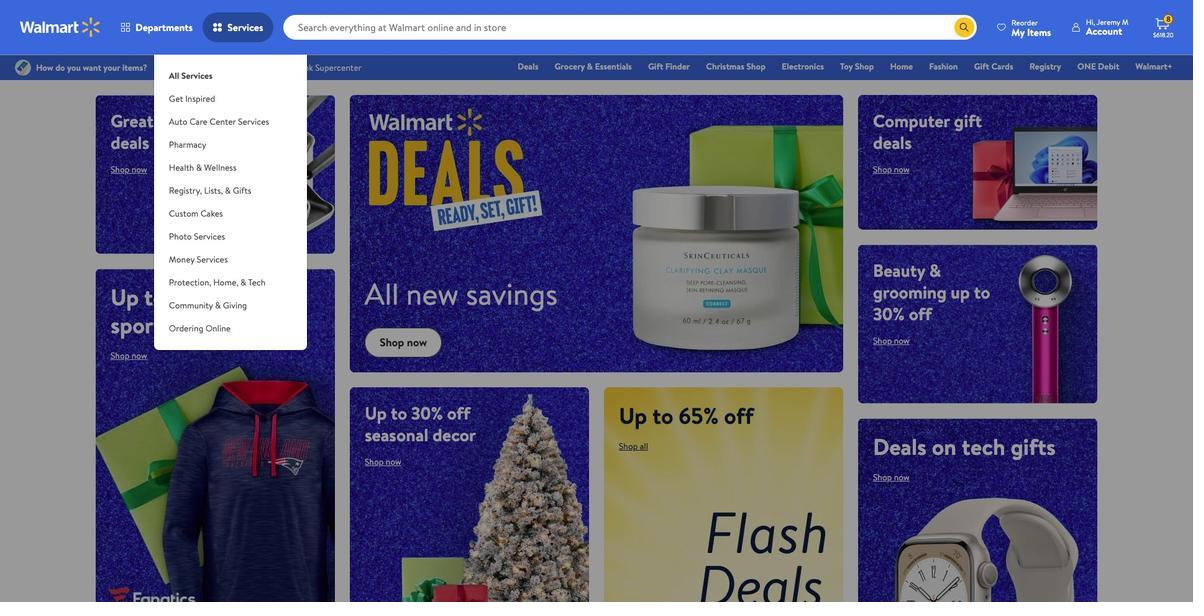 Task type: vqa. For each thing, say whether or not it's contained in the screenshot.
Apple
no



Task type: describe. For each thing, give the bounding box(es) containing it.
shop now for all new savings
[[380, 335, 427, 351]]

protection, home, & tech button
[[154, 272, 307, 295]]

auto care center services button
[[154, 111, 307, 134]]

debit
[[1098, 60, 1120, 73]]

ordering
[[169, 323, 203, 335]]

shop now link for beauty & grooming up to 30% off
[[873, 335, 910, 347]]

toy shop
[[840, 60, 874, 73]]

gift finder link
[[643, 60, 696, 73]]

now for beauty & grooming up to 30% off
[[894, 335, 910, 347]]

gear
[[217, 310, 260, 341]]

home,
[[213, 277, 239, 289]]

get inspired
[[169, 93, 215, 105]]

shop now link for up to 30% off seasonal decor
[[365, 456, 401, 468]]

beauty
[[873, 258, 926, 283]]

shop for beauty & grooming up to 30% off
[[873, 335, 892, 347]]

photo
[[169, 231, 192, 243]]

electronics link
[[776, 60, 830, 73]]

shop now for computer gift deals
[[873, 163, 910, 176]]

shop now link for up to 25% off sports-fan gear
[[111, 350, 147, 362]]

get inspired button
[[154, 88, 307, 111]]

fashion
[[929, 60, 958, 73]]

shop inside toy shop link
[[855, 60, 874, 73]]

shop for up to 30% off seasonal decor
[[365, 456, 384, 468]]

services inside services 'dropdown button'
[[228, 21, 263, 34]]

grocery
[[555, 60, 585, 73]]

shop now link for computer gift deals
[[873, 163, 910, 176]]

now for deals on tech gifts
[[894, 472, 910, 484]]

photo services button
[[154, 226, 307, 249]]

deals link
[[512, 60, 544, 73]]

new
[[406, 273, 459, 315]]

great
[[111, 109, 154, 133]]

services inside auto care center services dropdown button
[[238, 116, 269, 128]]

gift for gift cards
[[974, 60, 990, 73]]

christmas
[[706, 60, 745, 73]]

shop for great home deals
[[111, 163, 130, 176]]

christmas shop link
[[701, 60, 771, 73]]

shop now link for all new savings
[[365, 328, 442, 358]]

custom cakes button
[[154, 203, 307, 226]]

one debit
[[1078, 60, 1120, 73]]

savings
[[466, 273, 558, 315]]

finder
[[666, 60, 690, 73]]

& left tech
[[241, 277, 246, 289]]

walmart+ link
[[1130, 60, 1179, 73]]

shop for all new savings
[[380, 335, 404, 351]]

giving
[[223, 300, 247, 312]]

departments
[[136, 21, 193, 34]]

account
[[1086, 24, 1123, 38]]

cakes
[[201, 208, 223, 220]]

shop all
[[619, 440, 648, 453]]

hi,
[[1086, 17, 1095, 27]]

grocery & essentials link
[[549, 60, 638, 73]]

walmart image
[[20, 17, 101, 37]]

all for all services
[[169, 70, 179, 82]]

to for up to 30% off seasonal decor
[[391, 401, 407, 426]]

shop now for great home deals
[[111, 163, 147, 176]]

all services link
[[154, 55, 307, 88]]

auto
[[169, 116, 187, 128]]

8 $618.20
[[1154, 14, 1174, 39]]

deals for up
[[111, 131, 149, 155]]

cards
[[992, 60, 1014, 73]]

up to 30% off seasonal decor
[[365, 401, 476, 447]]

wellness
[[204, 162, 237, 174]]

gift for gift finder
[[648, 60, 663, 73]]

online
[[206, 323, 231, 335]]

registry,
[[169, 185, 202, 197]]

sports-
[[111, 310, 179, 341]]

my
[[1012, 25, 1025, 39]]

money
[[169, 254, 195, 266]]

shop for computer gift deals
[[873, 163, 892, 176]]

deals for deals
[[518, 60, 539, 73]]

jeremy
[[1097, 17, 1121, 27]]

deals for deals on tech gifts
[[873, 432, 927, 463]]

home
[[890, 60, 913, 73]]

fashion link
[[924, 60, 964, 73]]

shop now for beauty & grooming up to 30% off
[[873, 335, 910, 347]]

& for beauty & grooming up to 30% off
[[930, 258, 941, 283]]

essentials
[[595, 60, 632, 73]]

deals for beauty
[[873, 131, 912, 155]]

to for up to 65% off
[[653, 401, 674, 432]]

up to 65% off
[[619, 401, 754, 432]]

gift cards
[[974, 60, 1014, 73]]

Search search field
[[283, 15, 977, 40]]

to inside beauty & grooming up to 30% off
[[974, 280, 991, 304]]

care
[[190, 116, 208, 128]]

services button
[[203, 12, 273, 42]]

toy shop link
[[835, 60, 880, 73]]

pharmacy button
[[154, 134, 307, 157]]

30% inside up to 30% off seasonal decor
[[411, 401, 443, 426]]

shop now link for great home deals
[[111, 163, 147, 176]]

m
[[1122, 17, 1129, 27]]

protection, home, & tech
[[169, 277, 266, 289]]

home
[[158, 109, 200, 133]]

up for up to 65% off
[[619, 401, 647, 432]]

electronics
[[782, 60, 824, 73]]

registry, lists, & gifts button
[[154, 180, 307, 203]]

shop for up to 25% off sports-fan gear
[[111, 350, 130, 362]]

great home deals
[[111, 109, 200, 155]]

gifts
[[1011, 432, 1056, 463]]



Task type: locate. For each thing, give the bounding box(es) containing it.
1 vertical spatial deals
[[873, 432, 927, 463]]

computer
[[873, 109, 950, 133]]

reorder
[[1012, 17, 1038, 28]]

0 horizontal spatial deals
[[518, 60, 539, 73]]

protection,
[[169, 277, 211, 289]]

all left new
[[365, 273, 399, 315]]

tech
[[962, 432, 1006, 463]]

all up get
[[169, 70, 179, 82]]

on
[[932, 432, 957, 463]]

shop now for up to 25% off sports-fan gear
[[111, 350, 147, 362]]

& for community & giving
[[215, 300, 221, 312]]

services for photo services
[[194, 231, 225, 243]]

1 vertical spatial 30%
[[411, 401, 443, 426]]

services
[[228, 21, 263, 34], [181, 70, 213, 82], [238, 116, 269, 128], [194, 231, 225, 243], [197, 254, 228, 266]]

hi, jeremy m account
[[1086, 17, 1129, 38]]

grocery & essentials
[[555, 60, 632, 73]]

0 vertical spatial deals
[[518, 60, 539, 73]]

0 horizontal spatial deals
[[111, 131, 149, 155]]

auto care center services
[[169, 116, 269, 128]]

& left up
[[930, 258, 941, 283]]

deals
[[111, 131, 149, 155], [873, 131, 912, 155]]

all
[[169, 70, 179, 82], [365, 273, 399, 315]]

services inside money services dropdown button
[[197, 254, 228, 266]]

up to 25% off sports-fan gear
[[111, 282, 260, 341]]

deals inside great home deals
[[111, 131, 149, 155]]

off for up to 30% off seasonal decor
[[447, 401, 470, 426]]

shop all link
[[619, 440, 648, 453]]

off inside beauty & grooming up to 30% off
[[909, 302, 932, 326]]

up for up to 30% off seasonal decor
[[365, 401, 387, 426]]

0 vertical spatial 30%
[[873, 302, 905, 326]]

off
[[215, 282, 245, 313], [909, 302, 932, 326], [724, 401, 754, 432], [447, 401, 470, 426]]

2 deals from the left
[[873, 131, 912, 155]]

25%
[[170, 282, 210, 313]]

community & giving
[[169, 300, 247, 312]]

gift
[[648, 60, 663, 73], [974, 60, 990, 73]]

community & giving button
[[154, 295, 307, 318]]

2 gift from the left
[[974, 60, 990, 73]]

ordering online
[[169, 323, 231, 335]]

shop for up to 65% off
[[619, 440, 638, 453]]

services up all services "link"
[[228, 21, 263, 34]]

toy
[[840, 60, 853, 73]]

off for up to 65% off
[[724, 401, 754, 432]]

gift
[[954, 109, 982, 133]]

to inside 'up to 25% off sports-fan gear'
[[144, 282, 165, 313]]

fan
[[179, 310, 211, 341]]

& right health
[[196, 162, 202, 174]]

&
[[587, 60, 593, 73], [196, 162, 202, 174], [225, 185, 231, 197], [930, 258, 941, 283], [241, 277, 246, 289], [215, 300, 221, 312]]

1 vertical spatial all
[[365, 273, 399, 315]]

1 horizontal spatial deals
[[873, 131, 912, 155]]

photo services
[[169, 231, 225, 243]]

services right center at the left of page
[[238, 116, 269, 128]]

shop for deals on tech gifts
[[873, 472, 892, 484]]

30%
[[873, 302, 905, 326], [411, 401, 443, 426]]

services inside all services "link"
[[181, 70, 213, 82]]

christmas shop
[[706, 60, 766, 73]]

home link
[[885, 60, 919, 73]]

all new savings
[[365, 273, 558, 315]]

to inside up to 30% off seasonal decor
[[391, 401, 407, 426]]

services down cakes
[[194, 231, 225, 243]]

0 vertical spatial all
[[169, 70, 179, 82]]

1 horizontal spatial 30%
[[873, 302, 905, 326]]

departments button
[[111, 12, 203, 42]]

shop now for deals on tech gifts
[[873, 472, 910, 484]]

shop now link for deals on tech gifts
[[873, 472, 910, 484]]

& for grocery & essentials
[[587, 60, 593, 73]]

& left gifts
[[225, 185, 231, 197]]

1 gift from the left
[[648, 60, 663, 73]]

to for up to 25% off sports-fan gear
[[144, 282, 165, 313]]

& right grocery
[[587, 60, 593, 73]]

now for great home deals
[[132, 163, 147, 176]]

community
[[169, 300, 213, 312]]

all for all new savings
[[365, 273, 399, 315]]

shop
[[747, 60, 766, 73], [855, 60, 874, 73], [111, 163, 130, 176], [873, 163, 892, 176], [873, 335, 892, 347], [380, 335, 404, 351], [111, 350, 130, 362], [619, 440, 638, 453], [365, 456, 384, 468], [873, 472, 892, 484]]

computer gift deals
[[873, 109, 982, 155]]

1 horizontal spatial deals
[[873, 432, 927, 463]]

health & wellness button
[[154, 157, 307, 180]]

off inside up to 30% off seasonal decor
[[447, 401, 470, 426]]

all inside all services "link"
[[169, 70, 179, 82]]

grooming
[[873, 280, 947, 304]]

now for all new savings
[[407, 335, 427, 351]]

& inside beauty & grooming up to 30% off
[[930, 258, 941, 283]]

0 horizontal spatial 30%
[[411, 401, 443, 426]]

0 horizontal spatial all
[[169, 70, 179, 82]]

services for money services
[[197, 254, 228, 266]]

gift cards link
[[969, 60, 1019, 73]]

seasonal
[[365, 423, 428, 447]]

to left 25%
[[144, 282, 165, 313]]

2 horizontal spatial up
[[619, 401, 647, 432]]

search icon image
[[960, 22, 970, 32]]

beauty & grooming up to 30% off
[[873, 258, 991, 326]]

off inside 'up to 25% off sports-fan gear'
[[215, 282, 245, 313]]

up inside up to 30% off seasonal decor
[[365, 401, 387, 426]]

Walmart Site-Wide search field
[[283, 15, 977, 40]]

1 horizontal spatial up
[[365, 401, 387, 426]]

pharmacy
[[169, 139, 206, 151]]

registry link
[[1024, 60, 1067, 73]]

1 horizontal spatial all
[[365, 273, 399, 315]]

services for all services
[[181, 70, 213, 82]]

deals inside deals link
[[518, 60, 539, 73]]

center
[[210, 116, 236, 128]]

deals inside computer gift deals
[[873, 131, 912, 155]]

money services
[[169, 254, 228, 266]]

decor
[[433, 423, 476, 447]]

8
[[1167, 14, 1171, 24]]

now for up to 25% off sports-fan gear
[[132, 350, 147, 362]]

one
[[1078, 60, 1096, 73]]

0 horizontal spatial up
[[111, 282, 139, 313]]

inspired
[[185, 93, 215, 105]]

deals left on on the bottom right
[[873, 432, 927, 463]]

all services
[[169, 70, 213, 82]]

30% inside beauty & grooming up to 30% off
[[873, 302, 905, 326]]

shop inside 'christmas shop' link
[[747, 60, 766, 73]]

health
[[169, 162, 194, 174]]

1 horizontal spatial gift
[[974, 60, 990, 73]]

deals left grocery
[[518, 60, 539, 73]]

off for up to 25% off sports-fan gear
[[215, 282, 245, 313]]

walmart+
[[1136, 60, 1173, 73]]

services up protection, home, & tech
[[197, 254, 228, 266]]

money services button
[[154, 249, 307, 272]]

ordering online button
[[154, 318, 307, 341]]

& for health & wellness
[[196, 162, 202, 174]]

1 deals from the left
[[111, 131, 149, 155]]

to left "decor"
[[391, 401, 407, 426]]

$618.20
[[1154, 30, 1174, 39]]

to left 65%
[[653, 401, 674, 432]]

reorder my items
[[1012, 17, 1052, 39]]

shop now link
[[111, 163, 147, 176], [873, 163, 910, 176], [365, 328, 442, 358], [873, 335, 910, 347], [111, 350, 147, 362], [365, 456, 401, 468], [873, 472, 910, 484]]

registry, lists, & gifts
[[169, 185, 251, 197]]

up
[[111, 282, 139, 313], [619, 401, 647, 432], [365, 401, 387, 426]]

0 horizontal spatial gift
[[648, 60, 663, 73]]

deals on tech gifts
[[873, 432, 1056, 463]]

shop now for up to 30% off seasonal decor
[[365, 456, 401, 468]]

gift finder
[[648, 60, 690, 73]]

one debit link
[[1072, 60, 1125, 73]]

lists,
[[204, 185, 223, 197]]

custom cakes
[[169, 208, 223, 220]]

up
[[951, 280, 970, 304]]

services inside photo services dropdown button
[[194, 231, 225, 243]]

gift left cards
[[974, 60, 990, 73]]

shop inside shop now link
[[380, 335, 404, 351]]

now
[[132, 163, 147, 176], [894, 163, 910, 176], [894, 335, 910, 347], [407, 335, 427, 351], [132, 350, 147, 362], [386, 456, 401, 468], [894, 472, 910, 484]]

gifts
[[233, 185, 251, 197]]

services up inspired
[[181, 70, 213, 82]]

registry
[[1030, 60, 1062, 73]]

health & wellness
[[169, 162, 237, 174]]

up for up to 25% off sports-fan gear
[[111, 282, 139, 313]]

all
[[640, 440, 648, 453]]

to right up
[[974, 280, 991, 304]]

gift left finder
[[648, 60, 663, 73]]

up inside 'up to 25% off sports-fan gear'
[[111, 282, 139, 313]]

& left giving
[[215, 300, 221, 312]]

now for computer gift deals
[[894, 163, 910, 176]]

now for up to 30% off seasonal decor
[[386, 456, 401, 468]]



